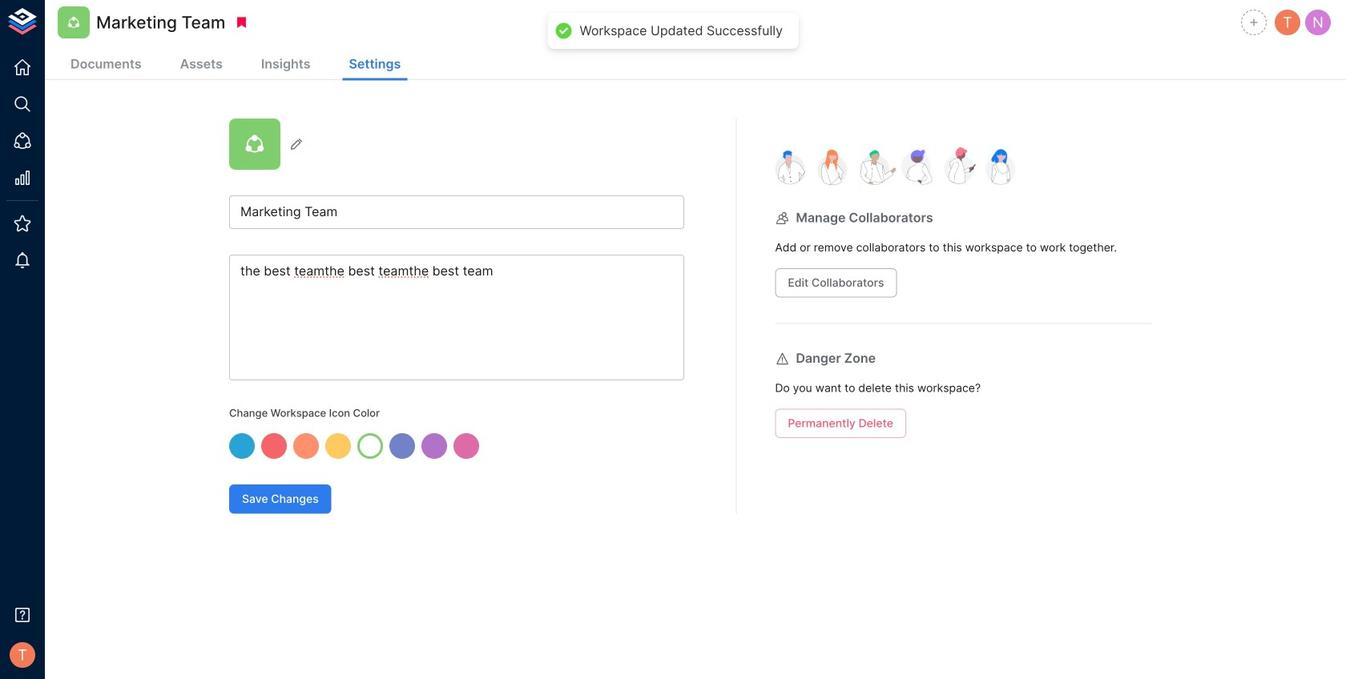 Task type: vqa. For each thing, say whether or not it's contained in the screenshot.
Workspace notes are visible to all members and guests. text field
yes



Task type: locate. For each thing, give the bounding box(es) containing it.
remove bookmark image
[[234, 15, 249, 30]]

Workspace notes are visible to all members and guests. text field
[[229, 255, 684, 381]]

status
[[580, 22, 783, 39]]



Task type: describe. For each thing, give the bounding box(es) containing it.
Workspace Name text field
[[229, 196, 684, 229]]



